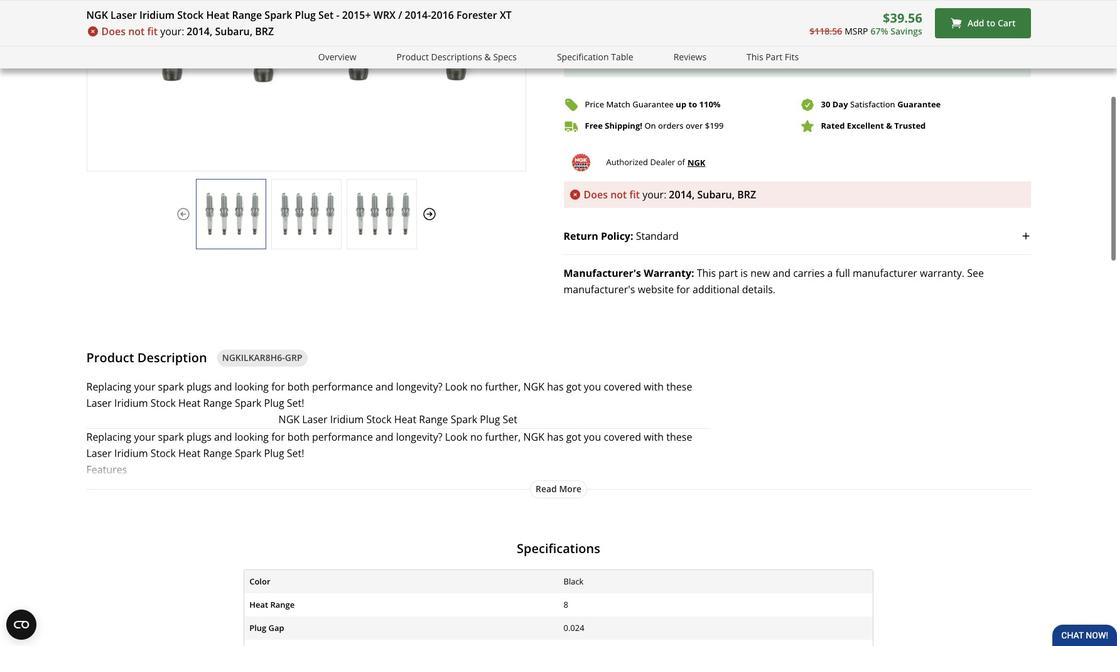 Task type: describe. For each thing, give the bounding box(es) containing it.
set! for features
[[287, 447, 304, 461]]

color
[[250, 576, 271, 587]]

read
[[536, 483, 557, 495]]

set inside replacing your spark plugs and looking for both performance and longevity? look no further, ngk has got you covered with these laser iridium stock heat range spark plug set! ngk laser iridium stock heat range spark plug set
[[503, 413, 518, 427]]

$39.56 $118.56 msrp 67% savings
[[810, 9, 923, 37]]

more
[[560, 483, 582, 495]]

0 vertical spatial not
[[128, 25, 145, 38]]

0 horizontal spatial /
[[399, 8, 402, 22]]

0 horizontal spatial -
[[337, 8, 340, 22]]

fine
[[96, 480, 116, 494]]

manufacturer's warranty:
[[564, 266, 695, 280]]

stock inside ngk iridium spark plug stock heat range (single) - 2015+ wrx / 2014+ forester xt
[[746, 6, 773, 20]]

plug inside ngk iridium spark plug stock heat range (single) - 2015+ wrx / 2014+ forester xt
[[723, 6, 744, 20]]

with for replacing your spark plugs and looking for both performance and longevity? look no further, ngk has got you covered with these laser iridium stock heat range spark plug set! ngk laser iridium stock heat range spark plug set
[[644, 380, 664, 394]]

product for product description
[[86, 349, 134, 366]]

& for descriptions
[[485, 51, 491, 63]]

your for replacing your spark plugs and looking for both performance and longevity? look no further, ngk has got you covered with these laser iridium stock heat range spark plug set! ngk laser iridium stock heat range spark plug set
[[134, 380, 155, 394]]

grp
[[285, 352, 303, 364]]

overview
[[318, 51, 357, 63]]

and for replacing your spark plugs and looking for both performance and longevity? look no further, ngk has got you covered with these laser iridium stock heat range spark plug set! ngk laser iridium stock heat range spark plug set
[[214, 380, 232, 394]]

plug gap
[[250, 623, 284, 634]]

product descriptions & specs link
[[397, 50, 517, 65]]

2015+ up overview
[[342, 8, 371, 22]]

carries
[[794, 266, 825, 280]]

2015+ inside ngk iridium spark plug stock heat range (single) - 2015+ wrx / 2014+ forester xt
[[877, 6, 906, 20]]

ngk image
[[564, 154, 599, 172]]

msrp
[[845, 25, 869, 37]]

and for replacing your spark plugs and looking for both performance and longevity? look no further, ngk has got you covered with these laser iridium stock heat range spark plug set! features
[[214, 430, 232, 444]]

orders
[[659, 120, 684, 132]]

performance for ngk
[[312, 380, 373, 394]]

0 vertical spatial does not fit your: 2014, subaru, brz
[[101, 25, 274, 38]]

2014-
[[405, 8, 431, 22]]

spark for replacing your spark plugs and looking for both performance and longevity? look no further, ngk has got you covered with these laser iridium stock heat range spark plug set! ngk laser iridium stock heat range spark plug set
[[158, 380, 184, 394]]

part
[[719, 266, 738, 280]]

spark for replacing your spark plugs and looking for both performance and longevity? look no further, ngk has got you covered with these laser iridium stock heat range spark plug set! features
[[158, 430, 184, 444]]

rated excellent & trusted
[[822, 120, 926, 132]]

laser inside 'replacing your spark plugs and looking for both performance and longevity? look no further, ngk has got you covered with these laser iridium stock heat range spark plug set! features'
[[86, 447, 112, 461]]

specifications
[[517, 540, 601, 557]]

both for features
[[288, 430, 310, 444]]

authorized
[[607, 157, 649, 168]]

fine wire iridium center electrode
[[96, 480, 254, 494]]

read more
[[536, 483, 582, 495]]

2016
[[431, 8, 454, 22]]

policy:
[[601, 229, 634, 243]]

1 vertical spatial (single)
[[817, 41, 845, 53]]

further, for replacing your spark plugs and looking for both performance and longevity? look no further, ngk has got you covered with these laser iridium stock heat range spark plug set! features
[[485, 430, 521, 444]]

dealer
[[651, 157, 676, 168]]

additional
[[693, 283, 740, 297]]

1 horizontal spatial /
[[901, 41, 904, 53]]

set! for ngk
[[287, 396, 304, 410]]

ngk laser iridium stock heat range spark plug set - 2015+ wrx / 2014-2016 forester xt
[[86, 8, 512, 22]]

longevity? for features
[[396, 430, 443, 444]]

go to right image image
[[422, 207, 437, 222]]

specification
[[557, 51, 609, 63]]

4 x ngk iridium spark plug stock heat range (single) - 2015+ wrx / 2014+ forester xt
[[631, 41, 981, 53]]

table
[[611, 51, 634, 63]]

1 vertical spatial 2014+
[[907, 41, 932, 53]]

1 horizontal spatial wrx
[[880, 41, 899, 53]]

warranty.
[[921, 266, 965, 280]]

covered for replacing your spark plugs and looking for both performance and longevity? look no further, ngk has got you covered with these laser iridium stock heat range spark plug set! features
[[604, 430, 642, 444]]

details.
[[743, 283, 776, 297]]

product descriptions & specs
[[397, 51, 517, 63]]

1 horizontal spatial not
[[611, 188, 627, 202]]

replacing your spark plugs and looking for both performance and longevity? look no further, ngk has got you covered with these laser iridium stock heat range spark plug set! ngk laser iridium stock heat range spark plug set
[[86, 380, 693, 427]]

1 horizontal spatial -
[[848, 41, 851, 53]]

3 ngkilkar8h6-grp ngk laser iridium stock heat range spark plug set - 2015+ wrx / forester xt 2014-2016, image from the left
[[347, 192, 416, 236]]

part
[[766, 51, 783, 63]]

price match guarantee up to 110%
[[585, 99, 721, 110]]

authorized dealer of ngk
[[607, 157, 706, 168]]

& for excellent
[[887, 120, 893, 132]]

0 horizontal spatial wrx
[[374, 8, 396, 22]]

$118.56
[[810, 25, 843, 37]]

add
[[968, 17, 985, 29]]

110%
[[700, 99, 721, 110]]

0 horizontal spatial subaru,
[[215, 25, 253, 38]]

x
[[638, 41, 642, 53]]

manufacturer's
[[564, 266, 642, 280]]

ngk iridium spark plug stock heat range (single) - 2015+ wrx / 2014+ forester xt
[[631, 6, 937, 37]]

1 guarantee from the left
[[633, 99, 674, 110]]

full
[[836, 266, 851, 280]]

product description
[[86, 349, 207, 366]]

website
[[638, 283, 674, 297]]

looking for features
[[235, 430, 269, 444]]

ngk inside authorized dealer of ngk
[[688, 157, 706, 168]]

2015+ down the msrp
[[853, 41, 878, 53]]

iridium inside 'replacing your spark plugs and looking for both performance and longevity? look no further, ngk has got you covered with these laser iridium stock heat range spark plug set! features'
[[114, 447, 148, 461]]

excellent
[[848, 120, 885, 132]]

is
[[741, 266, 748, 280]]

8
[[564, 599, 569, 611]]

reviews
[[674, 51, 707, 63]]

for for replacing your spark plugs and looking for both performance and longevity? look no further, ngk has got you covered with these laser iridium stock heat range spark plug set! features
[[272, 430, 285, 444]]

forester for 4 x ngk iridium spark plug stock heat range (single) - 2015+ wrx / 2014+ forester xt
[[934, 41, 968, 53]]

0 vertical spatial brz
[[255, 25, 274, 38]]

$39.56
[[883, 9, 923, 26]]

savings
[[891, 25, 923, 37]]

0.024
[[564, 623, 585, 634]]

spark inside ngk iridium spark plug stock heat range (single) - 2015+ wrx / 2014+ forester xt
[[693, 6, 720, 20]]

(single) inside ngk iridium spark plug stock heat range (single) - 2015+ wrx / 2014+ forester xt
[[834, 6, 868, 20]]

wire
[[119, 480, 139, 494]]

these for replacing your spark plugs and looking for both performance and longevity? look no further, ngk has got you covered with these laser iridium stock heat range spark plug set! features
[[667, 430, 693, 444]]

of
[[678, 157, 685, 168]]

description
[[137, 349, 207, 366]]

1 horizontal spatial brz
[[738, 188, 757, 202]]

trusted
[[895, 120, 926, 132]]

this for part
[[697, 266, 716, 280]]

4
[[631, 41, 636, 53]]

0 vertical spatial fit
[[147, 25, 158, 38]]

descriptions
[[431, 51, 483, 63]]

covered for replacing your spark plugs and looking for both performance and longevity? look no further, ngk has got you covered with these laser iridium stock heat range spark plug set! ngk laser iridium stock heat range spark plug set
[[604, 380, 642, 394]]

1 horizontal spatial your:
[[643, 188, 667, 202]]

ngkilkar8h6
[[954, 6, 1006, 17]]

replacing your spark plugs and looking for both performance and longevity? look no further, ngk has got you covered with these laser iridium stock heat range spark plug set! features
[[86, 430, 693, 477]]

for for replacing your spark plugs and looking for both performance and longevity? look no further, ngk has got you covered with these laser iridium stock heat range spark plug set! ngk laser iridium stock heat range spark plug set
[[272, 380, 285, 394]]

1 horizontal spatial subaru,
[[698, 188, 735, 202]]

overview link
[[318, 50, 357, 65]]

ngkilkar8h6-
[[222, 352, 285, 364]]

xt inside ngk iridium spark plug stock heat range (single) - 2015+ wrx / 2014+ forester xt
[[705, 23, 717, 37]]

range inside 'replacing your spark plugs and looking for both performance and longevity? look no further, ngk has got you covered with these laser iridium stock heat range spark plug set! features'
[[203, 447, 232, 461]]

on
[[645, 120, 656, 132]]

range inside ngk iridium spark plug stock heat range (single) - 2015+ wrx / 2014+ forester xt
[[801, 6, 831, 20]]

30 day satisfaction guarantee
[[822, 99, 941, 110]]

return
[[564, 229, 599, 243]]

xt for ngk laser iridium stock heat range spark plug set - 2015+ wrx / 2014-2016 forester xt
[[500, 8, 512, 22]]

this part is new and carries a full manufacturer warranty. see manufacturer's website for additional details.
[[564, 266, 985, 297]]

1 horizontal spatial does not fit your: 2014, subaru, brz
[[584, 188, 757, 202]]

replacing for replacing your spark plugs and looking for both performance and longevity? look no further, ngk has got you covered with these laser iridium stock heat range spark plug set! features
[[86, 430, 132, 444]]



Task type: locate. For each thing, give the bounding box(es) containing it.
0 horizontal spatial this
[[697, 266, 716, 280]]

1 these from the top
[[667, 380, 693, 394]]

1 vertical spatial product
[[86, 349, 134, 366]]

free shipping! on orders over $199
[[585, 120, 724, 132]]

0 horizontal spatial to
[[689, 99, 698, 110]]

and for this part is new and carries a full manufacturer warranty. see manufacturer's website for additional details.
[[773, 266, 791, 280]]

1 horizontal spatial fit
[[630, 188, 640, 202]]

to right up
[[689, 99, 698, 110]]

2 has from the top
[[547, 430, 564, 444]]

1 vertical spatial your
[[134, 430, 155, 444]]

1 vertical spatial longevity?
[[396, 430, 443, 444]]

2 got from the top
[[567, 430, 582, 444]]

1 looking from the top
[[235, 380, 269, 394]]

0 horizontal spatial &
[[485, 51, 491, 63]]

new
[[751, 266, 771, 280]]

1 horizontal spatial does
[[584, 188, 608, 202]]

1 with from the top
[[644, 380, 664, 394]]

1 horizontal spatial set
[[503, 413, 518, 427]]

2 your from the top
[[134, 430, 155, 444]]

got
[[567, 380, 582, 394], [567, 430, 582, 444]]

guarantee up trusted
[[898, 99, 941, 110]]

these
[[667, 380, 693, 394], [667, 430, 693, 444]]

- up 67%
[[871, 6, 874, 20]]

replacing inside 'replacing your spark plugs and looking for both performance and longevity? look no further, ngk has got you covered with these laser iridium stock heat range spark plug set! features'
[[86, 430, 132, 444]]

ngk inside ngk iridium spark plug stock heat range (single) - 2015+ wrx / 2014+ forester xt
[[631, 6, 652, 20]]

1 vertical spatial does not fit your: 2014, subaru, brz
[[584, 188, 757, 202]]

0 vertical spatial spark
[[158, 380, 184, 394]]

30
[[822, 99, 831, 110]]

looking down "ngkilkar8h6-"
[[235, 380, 269, 394]]

set
[[319, 8, 334, 22], [503, 413, 518, 427]]

0 horizontal spatial your:
[[160, 25, 184, 38]]

does not fit your: 2014, subaru, brz
[[101, 25, 274, 38], [584, 188, 757, 202]]

& left trusted
[[887, 120, 893, 132]]

/ right $39.56
[[933, 6, 937, 20]]

1 vertical spatial subaru,
[[698, 188, 735, 202]]

wrx down 67%
[[880, 41, 899, 53]]

plugs for features
[[187, 430, 212, 444]]

/ down savings
[[901, 41, 904, 53]]

- up overview
[[337, 8, 340, 22]]

1 vertical spatial you
[[584, 430, 602, 444]]

/ left the 2014-
[[399, 8, 402, 22]]

forester
[[457, 8, 498, 22], [662, 23, 703, 37], [934, 41, 968, 53]]

1 performance from the top
[[312, 380, 373, 394]]

2 longevity? from the top
[[396, 430, 443, 444]]

heat inside ngk iridium spark plug stock heat range (single) - 2015+ wrx / 2014+ forester xt
[[775, 6, 799, 20]]

return policy: standard
[[564, 229, 679, 243]]

warranty:
[[644, 266, 695, 280]]

longevity? for ngk
[[396, 380, 443, 394]]

rated
[[822, 120, 845, 132]]

match
[[607, 99, 631, 110]]

your inside replacing your spark plugs and looking for both performance and longevity? look no further, ngk has got you covered with these laser iridium stock heat range spark plug set! ngk laser iridium stock heat range spark plug set
[[134, 380, 155, 394]]

performance inside 'replacing your spark plugs and looking for both performance and longevity? look no further, ngk has got you covered with these laser iridium stock heat range spark plug set! features'
[[312, 430, 373, 444]]

2 with from the top
[[644, 430, 664, 444]]

this left the part
[[747, 51, 764, 63]]

0 vertical spatial 2014+
[[631, 23, 659, 37]]

1 spark from the top
[[158, 380, 184, 394]]

see
[[968, 266, 985, 280]]

plug inside 'replacing your spark plugs and looking for both performance and longevity? look no further, ngk has got you covered with these laser iridium stock heat range spark plug set! features'
[[264, 447, 284, 461]]

1 horizontal spatial to
[[987, 17, 996, 29]]

1 horizontal spatial ngkilkar8h6-grp ngk laser iridium stock heat range spark plug set - 2015+ wrx / forester xt 2014-2016, image
[[272, 192, 341, 236]]

a
[[828, 266, 833, 280]]

forester inside ngk iridium spark plug stock heat range (single) - 2015+ wrx / 2014+ forester xt
[[662, 23, 703, 37]]

wrx up savings
[[908, 6, 930, 20]]

center
[[178, 480, 207, 494]]

plugs
[[187, 380, 212, 394], [187, 430, 212, 444]]

1 covered from the top
[[604, 380, 642, 394]]

electrode
[[210, 480, 254, 494]]

67%
[[871, 25, 889, 37]]

0 vertical spatial subaru,
[[215, 25, 253, 38]]

forester up reviews
[[662, 23, 703, 37]]

day
[[833, 99, 849, 110]]

for
[[677, 283, 690, 297], [272, 380, 285, 394], [272, 430, 285, 444]]

0 horizontal spatial brz
[[255, 25, 274, 38]]

standard
[[636, 229, 679, 243]]

this
[[747, 51, 764, 63], [697, 266, 716, 280]]

performance for features
[[312, 430, 373, 444]]

2 looking from the top
[[235, 430, 269, 444]]

further, inside 'replacing your spark plugs and looking for both performance and longevity? look no further, ngk has got you covered with these laser iridium stock heat range spark plug set! features'
[[485, 430, 521, 444]]

further, inside replacing your spark plugs and looking for both performance and longevity? look no further, ngk has got you covered with these laser iridium stock heat range spark plug set! ngk laser iridium stock heat range spark plug set
[[485, 380, 521, 394]]

0 vertical spatial forester
[[457, 8, 498, 22]]

both
[[288, 380, 310, 394], [288, 430, 310, 444]]

plug
[[723, 6, 744, 20], [295, 8, 316, 22], [723, 41, 740, 53], [264, 396, 284, 410], [480, 413, 500, 427], [264, 447, 284, 461], [250, 623, 267, 634]]

1 no from the top
[[471, 380, 483, 394]]

- down the msrp
[[848, 41, 851, 53]]

2 spark from the top
[[158, 430, 184, 444]]

looking up electrode
[[235, 430, 269, 444]]

0 vertical spatial 2014,
[[187, 25, 213, 38]]

spark up fine wire iridium center electrode
[[158, 430, 184, 444]]

0 vertical spatial looking
[[235, 380, 269, 394]]

0 horizontal spatial forester
[[457, 8, 498, 22]]

0 vertical spatial performance
[[312, 380, 373, 394]]

2 no from the top
[[471, 430, 483, 444]]

plugs down 'description'
[[187, 380, 212, 394]]

specification table
[[557, 51, 634, 63]]

0 vertical spatial your
[[134, 380, 155, 394]]

got for replacing your spark plugs and looking for both performance and longevity? look no further, ngk has got you covered with these laser iridium stock heat range spark plug set! features
[[567, 430, 582, 444]]

1 horizontal spatial 2014+
[[907, 41, 932, 53]]

0 vertical spatial look
[[445, 380, 468, 394]]

0 vertical spatial &
[[485, 51, 491, 63]]

your for replacing your spark plugs and looking for both performance and longevity? look no further, ngk has got you covered with these laser iridium stock heat range spark plug set! features
[[134, 430, 155, 444]]

2 vertical spatial for
[[272, 430, 285, 444]]

longevity? inside replacing your spark plugs and looking for both performance and longevity? look no further, ngk has got you covered with these laser iridium stock heat range spark plug set! ngk laser iridium stock heat range spark plug set
[[396, 380, 443, 394]]

2 covered from the top
[[604, 430, 642, 444]]

both inside replacing your spark plugs and looking for both performance and longevity? look no further, ngk has got you covered with these laser iridium stock heat range spark plug set! ngk laser iridium stock heat range spark plug set
[[288, 380, 310, 394]]

has for replacing your spark plugs and looking for both performance and longevity? look no further, ngk has got you covered with these laser iridium stock heat range spark plug set! features
[[547, 430, 564, 444]]

both for ngk
[[288, 380, 310, 394]]

spark down 'description'
[[158, 380, 184, 394]]

both inside 'replacing your spark plugs and looking for both performance and longevity? look no further, ngk has got you covered with these laser iridium stock heat range spark plug set! features'
[[288, 430, 310, 444]]

(single) down $118.56
[[817, 41, 845, 53]]

product left 'description'
[[86, 349, 134, 366]]

stock inside 'replacing your spark plugs and looking for both performance and longevity? look no further, ngk has got you covered with these laser iridium stock heat range spark plug set! features'
[[151, 447, 176, 461]]

1 set! from the top
[[287, 396, 304, 410]]

forester for ngk laser iridium stock heat range spark plug set - 2015+ wrx / 2014-2016 forester xt
[[457, 8, 498, 22]]

this inside this part is new and carries a full manufacturer warranty. see manufacturer's website for additional details.
[[697, 266, 716, 280]]

no for replacing your spark plugs and looking for both performance and longevity? look no further, ngk has got you covered with these laser iridium stock heat range spark plug set! features
[[471, 430, 483, 444]]

plugs up the center
[[187, 430, 212, 444]]

product down the 2014-
[[397, 51, 429, 63]]

$199
[[705, 120, 724, 132]]

no inside replacing your spark plugs and looking for both performance and longevity? look no further, ngk has got you covered with these laser iridium stock heat range spark plug set! ngk laser iridium stock heat range spark plug set
[[471, 380, 483, 394]]

looking for ngk
[[235, 380, 269, 394]]

got for replacing your spark plugs and looking for both performance and longevity? look no further, ngk has got you covered with these laser iridium stock heat range spark plug set! ngk laser iridium stock heat range spark plug set
[[567, 380, 582, 394]]

xt
[[500, 8, 512, 22], [705, 23, 717, 37], [971, 41, 981, 53]]

2 horizontal spatial -
[[871, 6, 874, 20]]

heat range
[[250, 599, 295, 611]]

2014+ up the x
[[631, 23, 659, 37]]

forester right 2016
[[457, 8, 498, 22]]

these inside replacing your spark plugs and looking for both performance and longevity? look no further, ngk has got you covered with these laser iridium stock heat range spark plug set! ngk laser iridium stock heat range spark plug set
[[667, 380, 693, 394]]

1 vertical spatial no
[[471, 430, 483, 444]]

0 vertical spatial no
[[471, 380, 483, 394]]

ngk
[[631, 6, 652, 20], [86, 8, 108, 22], [645, 41, 663, 53], [688, 157, 706, 168], [524, 380, 545, 394], [279, 413, 300, 427], [524, 430, 545, 444]]

this part fits
[[747, 51, 799, 63]]

1 vertical spatial for
[[272, 380, 285, 394]]

your inside 'replacing your spark plugs and looking for both performance and longevity? look no further, ngk has got you covered with these laser iridium stock heat range spark plug set! features'
[[134, 430, 155, 444]]

you inside 'replacing your spark plugs and looking for both performance and longevity? look no further, ngk has got you covered with these laser iridium stock heat range spark plug set! features'
[[584, 430, 602, 444]]

2 these from the top
[[667, 430, 693, 444]]

satisfaction
[[851, 99, 896, 110]]

1 vertical spatial performance
[[312, 430, 373, 444]]

0 vertical spatial to
[[987, 17, 996, 29]]

& left specs
[[485, 51, 491, 63]]

heat inside 'replacing your spark plugs and looking for both performance and longevity? look no further, ngk has got you covered with these laser iridium stock heat range spark plug set! features'
[[178, 447, 201, 461]]

this for part
[[747, 51, 764, 63]]

and inside this part is new and carries a full manufacturer warranty. see manufacturer's website for additional details.
[[773, 266, 791, 280]]

for inside replacing your spark plugs and looking for both performance and longevity? look no further, ngk has got you covered with these laser iridium stock heat range spark plug set! ngk laser iridium stock heat range spark plug set
[[272, 380, 285, 394]]

add to cart button
[[936, 8, 1031, 38]]

0 vertical spatial your:
[[160, 25, 184, 38]]

covered inside 'replacing your spark plugs and looking for both performance and longevity? look no further, ngk has got you covered with these laser iridium stock heat range spark plug set! features'
[[604, 430, 642, 444]]

1 ngkilkar8h6-grp ngk laser iridium stock heat range spark plug set - 2015+ wrx / forester xt 2014-2016, image from the left
[[196, 192, 265, 236]]

features
[[86, 463, 127, 477]]

1 vertical spatial these
[[667, 430, 693, 444]]

range
[[801, 6, 831, 20], [232, 8, 262, 22], [789, 41, 814, 53], [203, 396, 232, 410], [419, 413, 448, 427], [203, 447, 232, 461], [270, 599, 295, 611]]

your down product description
[[134, 380, 155, 394]]

2014+ down savings
[[907, 41, 932, 53]]

1 plugs from the top
[[187, 380, 212, 394]]

0 horizontal spatial 2014,
[[187, 25, 213, 38]]

this part fits link
[[747, 50, 799, 65]]

ngkilkar8h6-grp ngk laser iridium stock heat range spark plug set - 2015+ wrx / forester xt 2014-2016, image
[[196, 192, 265, 236], [272, 192, 341, 236], [347, 192, 416, 236]]

further, for replacing your spark plugs and looking for both performance and longevity? look no further, ngk has got you covered with these laser iridium stock heat range spark plug set! ngk laser iridium stock heat range spark plug set
[[485, 380, 521, 394]]

manufacturer
[[853, 266, 918, 280]]

add to cart
[[968, 17, 1016, 29]]

look for replacing your spark plugs and looking for both performance and longevity? look no further, ngk has got you covered with these laser iridium stock heat range spark plug set! features
[[445, 430, 468, 444]]

0 vertical spatial with
[[644, 380, 664, 394]]

up
[[676, 99, 687, 110]]

set! inside 'replacing your spark plugs and looking for both performance and longevity? look no further, ngk has got you covered with these laser iridium stock heat range spark plug set! features'
[[287, 447, 304, 461]]

0 horizontal spatial xt
[[500, 8, 512, 22]]

1 vertical spatial spark
[[158, 430, 184, 444]]

0 vertical spatial set
[[319, 8, 334, 22]]

iridium inside ngk iridium spark plug stock heat range (single) - 2015+ wrx / 2014+ forester xt
[[655, 6, 690, 20]]

1 vertical spatial further,
[[485, 430, 521, 444]]

- inside ngk iridium spark plug stock heat range (single) - 2015+ wrx / 2014+ forester xt
[[871, 6, 874, 20]]

1 vertical spatial not
[[611, 188, 627, 202]]

0 horizontal spatial 2014+
[[631, 23, 659, 37]]

1 vertical spatial to
[[689, 99, 698, 110]]

has for replacing your spark plugs and looking for both performance and longevity? look no further, ngk has got you covered with these laser iridium stock heat range spark plug set! ngk laser iridium stock heat range spark plug set
[[547, 380, 564, 394]]

2 vertical spatial forester
[[934, 41, 968, 53]]

0 horizontal spatial ngkilkar8h6-grp ngk laser iridium stock heat range spark plug set - 2015+ wrx / forester xt 2014-2016, image
[[196, 192, 265, 236]]

spark
[[693, 6, 720, 20], [265, 8, 292, 22], [697, 41, 720, 53], [235, 396, 262, 410], [451, 413, 478, 427], [235, 447, 262, 461]]

1 vertical spatial does
[[584, 188, 608, 202]]

open widget image
[[6, 610, 36, 640]]

1 horizontal spatial &
[[887, 120, 893, 132]]

1 vertical spatial replacing
[[86, 430, 132, 444]]

over
[[686, 120, 703, 132]]

xt for 4 x ngk iridium spark plug stock heat range (single) - 2015+ wrx / 2014+ forester xt
[[971, 41, 981, 53]]

product
[[397, 51, 429, 63], [86, 349, 134, 366]]

2 further, from the top
[[485, 430, 521, 444]]

0 vertical spatial for
[[677, 283, 690, 297]]

2 you from the top
[[584, 430, 602, 444]]

you
[[584, 380, 602, 394], [584, 430, 602, 444]]

spark inside 'replacing your spark plugs and looking for both performance and longevity? look no further, ngk has got you covered with these laser iridium stock heat range spark plug set! features'
[[235, 447, 262, 461]]

looking inside 'replacing your spark plugs and looking for both performance and longevity? look no further, ngk has got you covered with these laser iridium stock heat range spark plug set! features'
[[235, 430, 269, 444]]

longevity?
[[396, 380, 443, 394], [396, 430, 443, 444]]

look for replacing your spark plugs and looking for both performance and longevity? look no further, ngk has got you covered with these laser iridium stock heat range spark plug set! ngk laser iridium stock heat range spark plug set
[[445, 380, 468, 394]]

0 vertical spatial (single)
[[834, 6, 868, 20]]

for inside 'replacing your spark plugs and looking for both performance and longevity? look no further, ngk has got you covered with these laser iridium stock heat range spark plug set! features'
[[272, 430, 285, 444]]

xt up reviews
[[705, 23, 717, 37]]

0 horizontal spatial set
[[319, 8, 334, 22]]

ngk link
[[688, 156, 706, 170]]

heat
[[775, 6, 799, 20], [206, 8, 230, 22], [767, 41, 787, 53], [178, 396, 201, 410], [394, 413, 417, 427], [178, 447, 201, 461], [250, 599, 268, 611]]

0 horizontal spatial fit
[[147, 25, 158, 38]]

replacing up features
[[86, 430, 132, 444]]

2 performance from the top
[[312, 430, 373, 444]]

(single) up the msrp
[[834, 6, 868, 20]]

set!
[[287, 396, 304, 410], [287, 447, 304, 461]]

0 horizontal spatial not
[[128, 25, 145, 38]]

1 horizontal spatial this
[[747, 51, 764, 63]]

your
[[134, 380, 155, 394], [134, 430, 155, 444]]

replacing
[[86, 380, 132, 394], [86, 430, 132, 444]]

covered
[[604, 380, 642, 394], [604, 430, 642, 444]]

2 horizontal spatial /
[[933, 6, 937, 20]]

1 replacing from the top
[[86, 380, 132, 394]]

1 vertical spatial looking
[[235, 430, 269, 444]]

replacing inside replacing your spark plugs and looking for both performance and longevity? look no further, ngk has got you covered with these laser iridium stock heat range spark plug set! ngk laser iridium stock heat range spark plug set
[[86, 380, 132, 394]]

looking inside replacing your spark plugs and looking for both performance and longevity? look no further, ngk has got you covered with these laser iridium stock heat range spark plug set! ngk laser iridium stock heat range spark plug set
[[235, 380, 269, 394]]

forester down 'add'
[[934, 41, 968, 53]]

has inside 'replacing your spark plugs and looking for both performance and longevity? look no further, ngk has got you covered with these laser iridium stock heat range spark plug set! features'
[[547, 430, 564, 444]]

replacing down product description
[[86, 380, 132, 394]]

does
[[101, 25, 126, 38], [584, 188, 608, 202]]

fits
[[785, 51, 799, 63]]

with inside 'replacing your spark plugs and looking for both performance and longevity? look no further, ngk has got you covered with these laser iridium stock heat range spark plug set! features'
[[644, 430, 664, 444]]

1 longevity? from the top
[[396, 380, 443, 394]]

2 set! from the top
[[287, 447, 304, 461]]

1 vertical spatial both
[[288, 430, 310, 444]]

1 vertical spatial set
[[503, 413, 518, 427]]

replacing for replacing your spark plugs and looking for both performance and longevity? look no further, ngk has got you covered with these laser iridium stock heat range spark plug set! ngk laser iridium stock heat range spark plug set
[[86, 380, 132, 394]]

0 horizontal spatial guarantee
[[633, 99, 674, 110]]

1 horizontal spatial xt
[[705, 23, 717, 37]]

2 replacing from the top
[[86, 430, 132, 444]]

look inside 'replacing your spark plugs and looking for both performance and longevity? look no further, ngk has got you covered with these laser iridium stock heat range spark plug set! features'
[[445, 430, 468, 444]]

you inside replacing your spark plugs and looking for both performance and longevity? look no further, ngk has got you covered with these laser iridium stock heat range spark plug set! ngk laser iridium stock heat range spark plug set
[[584, 380, 602, 394]]

2 horizontal spatial forester
[[934, 41, 968, 53]]

0 vertical spatial further,
[[485, 380, 521, 394]]

0 vertical spatial has
[[547, 380, 564, 394]]

0 horizontal spatial does
[[101, 25, 126, 38]]

xt down 'add'
[[971, 41, 981, 53]]

this up additional
[[697, 266, 716, 280]]

2 plugs from the top
[[187, 430, 212, 444]]

black
[[564, 576, 584, 587]]

for inside this part is new and carries a full manufacturer warranty. see manufacturer's website for additional details.
[[677, 283, 690, 297]]

no inside 'replacing your spark plugs and looking for both performance and longevity? look no further, ngk has got you covered with these laser iridium stock heat range spark plug set! features'
[[471, 430, 483, 444]]

2015+ up 67%
[[877, 6, 906, 20]]

product for product descriptions & specs
[[397, 51, 429, 63]]

1 look from the top
[[445, 380, 468, 394]]

to
[[987, 17, 996, 29], [689, 99, 698, 110]]

1 vertical spatial &
[[887, 120, 893, 132]]

1 vertical spatial your:
[[643, 188, 667, 202]]

guarantee up free shipping! on orders over $199
[[633, 99, 674, 110]]

2 ngkilkar8h6-grp ngk laser iridium stock heat range spark plug set - 2015+ wrx / forester xt 2014-2016, image from the left
[[272, 192, 341, 236]]

with inside replacing your spark plugs and looking for both performance and longevity? look no further, ngk has got you covered with these laser iridium stock heat range spark plug set! ngk laser iridium stock heat range spark plug set
[[644, 380, 664, 394]]

looking
[[235, 380, 269, 394], [235, 430, 269, 444]]

1 vertical spatial 2014,
[[669, 188, 695, 202]]

subaru,
[[215, 25, 253, 38], [698, 188, 735, 202]]

1 has from the top
[[547, 380, 564, 394]]

no
[[471, 380, 483, 394], [471, 430, 483, 444]]

price
[[585, 99, 605, 110]]

1 vertical spatial with
[[644, 430, 664, 444]]

1 vertical spatial covered
[[604, 430, 642, 444]]

with for replacing your spark plugs and looking for both performance and longevity? look no further, ngk has got you covered with these laser iridium stock heat range spark plug set! features
[[644, 430, 664, 444]]

spark inside 'replacing your spark plugs and looking for both performance and longevity? look no further, ngk has got you covered with these laser iridium stock heat range spark plug set! features'
[[158, 430, 184, 444]]

your:
[[160, 25, 184, 38], [643, 188, 667, 202]]

stock
[[746, 6, 773, 20], [177, 8, 204, 22], [743, 41, 765, 53], [151, 396, 176, 410], [367, 413, 392, 427], [151, 447, 176, 461]]

covered inside replacing your spark plugs and looking for both performance and longevity? look no further, ngk has got you covered with these laser iridium stock heat range spark plug set! ngk laser iridium stock heat range spark plug set
[[604, 380, 642, 394]]

0 vertical spatial set!
[[287, 396, 304, 410]]

wrx
[[908, 6, 930, 20], [374, 8, 396, 22], [880, 41, 899, 53]]

to inside button
[[987, 17, 996, 29]]

you for replacing your spark plugs and looking for both performance and longevity? look no further, ngk has got you covered with these laser iridium stock heat range spark plug set! features
[[584, 430, 602, 444]]

reviews link
[[674, 50, 707, 65]]

1 got from the top
[[567, 380, 582, 394]]

manufacturer's
[[564, 283, 636, 297]]

0 vertical spatial product
[[397, 51, 429, 63]]

plugs for ngk
[[187, 380, 212, 394]]

1 vertical spatial got
[[567, 430, 582, 444]]

has inside replacing your spark plugs and looking for both performance and longevity? look no further, ngk has got you covered with these laser iridium stock heat range spark plug set! ngk laser iridium stock heat range spark plug set
[[547, 380, 564, 394]]

1 horizontal spatial 2014,
[[669, 188, 695, 202]]

0 vertical spatial replacing
[[86, 380, 132, 394]]

gap
[[269, 623, 284, 634]]

2 guarantee from the left
[[898, 99, 941, 110]]

got inside 'replacing your spark plugs and looking for both performance and longevity? look no further, ngk has got you covered with these laser iridium stock heat range spark plug set! features'
[[567, 430, 582, 444]]

1 vertical spatial forester
[[662, 23, 703, 37]]

ngk inside 'replacing your spark plugs and looking for both performance and longevity? look no further, ngk has got you covered with these laser iridium stock heat range spark plug set! features'
[[524, 430, 545, 444]]

2 look from the top
[[445, 430, 468, 444]]

look inside replacing your spark plugs and looking for both performance and longevity? look no further, ngk has got you covered with these laser iridium stock heat range spark plug set! ngk laser iridium stock heat range spark plug set
[[445, 380, 468, 394]]

these inside 'replacing your spark plugs and looking for both performance and longevity? look no further, ngk has got you covered with these laser iridium stock heat range spark plug set! features'
[[667, 430, 693, 444]]

iridium
[[655, 6, 690, 20], [140, 8, 175, 22], [665, 41, 695, 53], [114, 396, 148, 410], [330, 413, 364, 427], [114, 447, 148, 461], [141, 480, 175, 494]]

1 vertical spatial brz
[[738, 188, 757, 202]]

set! inside replacing your spark plugs and looking for both performance and longevity? look no further, ngk has got you covered with these laser iridium stock heat range spark plug set! ngk laser iridium stock heat range spark plug set
[[287, 396, 304, 410]]

1 vertical spatial fit
[[630, 188, 640, 202]]

0 vertical spatial does
[[101, 25, 126, 38]]

xt up specs
[[500, 8, 512, 22]]

performance
[[312, 380, 373, 394], [312, 430, 373, 444]]

0 vertical spatial these
[[667, 380, 693, 394]]

1 horizontal spatial product
[[397, 51, 429, 63]]

2014+ inside ngk iridium spark plug stock heat range (single) - 2015+ wrx / 2014+ forester xt
[[631, 23, 659, 37]]

2 both from the top
[[288, 430, 310, 444]]

1 your from the top
[[134, 380, 155, 394]]

specs
[[494, 51, 517, 63]]

1 both from the top
[[288, 380, 310, 394]]

1 you from the top
[[584, 380, 602, 394]]

spark inside replacing your spark plugs and looking for both performance and longevity? look no further, ngk has got you covered with these laser iridium stock heat range spark plug set! ngk laser iridium stock heat range spark plug set
[[158, 380, 184, 394]]

plugs inside 'replacing your spark plugs and looking for both performance and longevity? look no further, ngk has got you covered with these laser iridium stock heat range spark plug set! features'
[[187, 430, 212, 444]]

cart
[[998, 17, 1016, 29]]

to right 'add'
[[987, 17, 996, 29]]

wrx inside ngk iridium spark plug stock heat range (single) - 2015+ wrx / 2014+ forester xt
[[908, 6, 930, 20]]

0 vertical spatial xt
[[500, 8, 512, 22]]

ngkilkar8h6-grp
[[222, 352, 303, 364]]

0 vertical spatial got
[[567, 380, 582, 394]]

longevity? inside 'replacing your spark plugs and looking for both performance and longevity? look no further, ngk has got you covered with these laser iridium stock heat range spark plug set! features'
[[396, 430, 443, 444]]

1 further, from the top
[[485, 380, 521, 394]]

2 horizontal spatial ngkilkar8h6-grp ngk laser iridium stock heat range spark plug set - 2015+ wrx / forester xt 2014-2016, image
[[347, 192, 416, 236]]

/ inside ngk iridium spark plug stock heat range (single) - 2015+ wrx / 2014+ forester xt
[[933, 6, 937, 20]]

performance inside replacing your spark plugs and looking for both performance and longevity? look no further, ngk has got you covered with these laser iridium stock heat range spark plug set! ngk laser iridium stock heat range spark plug set
[[312, 380, 373, 394]]

you for replacing your spark plugs and looking for both performance and longevity? look no further, ngk has got you covered with these laser iridium stock heat range spark plug set! ngk laser iridium stock heat range spark plug set
[[584, 380, 602, 394]]

brz
[[255, 25, 274, 38], [738, 188, 757, 202]]

specification table link
[[557, 50, 634, 65]]

your up wire
[[134, 430, 155, 444]]

these for replacing your spark plugs and looking for both performance and longevity? look no further, ngk has got you covered with these laser iridium stock heat range spark plug set! ngk laser iridium stock heat range spark plug set
[[667, 380, 693, 394]]

and
[[773, 266, 791, 280], [214, 380, 232, 394], [376, 380, 394, 394], [214, 430, 232, 444], [376, 430, 394, 444]]

2 horizontal spatial wrx
[[908, 6, 930, 20]]

guarantee
[[633, 99, 674, 110], [898, 99, 941, 110]]

got inside replacing your spark plugs and looking for both performance and longevity? look no further, ngk has got you covered with these laser iridium stock heat range spark plug set! ngk laser iridium stock heat range spark plug set
[[567, 380, 582, 394]]

(single)
[[834, 6, 868, 20], [817, 41, 845, 53]]

0 vertical spatial longevity?
[[396, 380, 443, 394]]

no for replacing your spark plugs and looking for both performance and longevity? look no further, ngk has got you covered with these laser iridium stock heat range spark plug set! ngk laser iridium stock heat range spark plug set
[[471, 380, 483, 394]]

plugs inside replacing your spark plugs and looking for both performance and longevity? look no further, ngk has got you covered with these laser iridium stock heat range spark plug set! ngk laser iridium stock heat range spark plug set
[[187, 380, 212, 394]]

2014,
[[187, 25, 213, 38], [669, 188, 695, 202]]

wrx left the 2014-
[[374, 8, 396, 22]]

spark
[[158, 380, 184, 394], [158, 430, 184, 444]]

0 horizontal spatial product
[[86, 349, 134, 366]]



Task type: vqa. For each thing, say whether or not it's contained in the screenshot.
SUBARU within "dropdown button"
no



